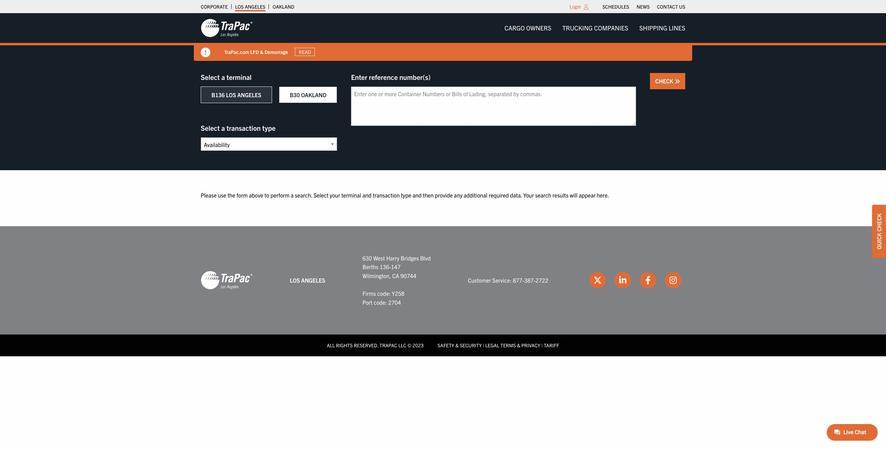 Task type: vqa. For each thing, say whether or not it's contained in the screenshot.
Los inside footer
yes



Task type: locate. For each thing, give the bounding box(es) containing it.
387-
[[524, 277, 536, 284]]

90744
[[400, 272, 416, 279]]

0 horizontal spatial oakland
[[273, 3, 294, 10]]

0 vertical spatial menu bar
[[599, 2, 689, 11]]

2023
[[413, 342, 424, 349]]

0 horizontal spatial |
[[483, 342, 484, 349]]

safety
[[438, 342, 454, 349]]

your
[[330, 192, 340, 199]]

0 vertical spatial check
[[655, 78, 675, 84]]

please use the form above to perform a search. select your terminal and transaction type and then provide any additional required data. your search results will appear here.
[[201, 192, 609, 199]]

1 horizontal spatial type
[[401, 192, 411, 199]]

us
[[679, 3, 685, 10]]

demurrage
[[265, 49, 288, 55]]

©
[[408, 342, 411, 349]]

code: right the port
[[374, 299, 387, 306]]

0 vertical spatial transaction
[[227, 124, 261, 132]]

customer
[[468, 277, 491, 284]]

code: up 2704
[[377, 290, 391, 297]]

schedules
[[602, 3, 629, 10]]

banner
[[0, 13, 886, 61]]

1 vertical spatial oakland
[[301, 91, 327, 98]]

oakland
[[273, 3, 294, 10], [301, 91, 327, 98]]

any
[[454, 192, 462, 199]]

1 vertical spatial check
[[876, 214, 883, 232]]

berths
[[363, 263, 378, 270]]

2 vertical spatial a
[[291, 192, 294, 199]]

solid image
[[201, 48, 210, 57]]

0 vertical spatial los angeles image
[[201, 18, 253, 38]]

trucking companies
[[563, 24, 628, 32]]

select left your
[[314, 192, 328, 199]]

a
[[221, 73, 225, 81], [221, 124, 225, 132], [291, 192, 294, 199]]

0 horizontal spatial terminal
[[227, 73, 252, 81]]

0 vertical spatial oakland
[[273, 3, 294, 10]]

login link
[[570, 3, 581, 10]]

1 vertical spatial terminal
[[341, 192, 361, 199]]

| left 'legal'
[[483, 342, 484, 349]]

appear
[[579, 192, 596, 199]]

blvd
[[420, 255, 431, 262]]

select for select a transaction type
[[201, 124, 220, 132]]

1 horizontal spatial &
[[455, 342, 459, 349]]

2 vertical spatial los
[[290, 277, 300, 284]]

2704
[[388, 299, 401, 306]]

|
[[483, 342, 484, 349], [542, 342, 543, 349]]

menu bar down light icon
[[499, 21, 691, 35]]

customer service: 877-387-2722
[[468, 277, 548, 284]]

menu bar inside banner
[[499, 21, 691, 35]]

your
[[523, 192, 534, 199]]

0 horizontal spatial transaction
[[227, 124, 261, 132]]

1 horizontal spatial oakland
[[301, 91, 327, 98]]

and left then
[[413, 192, 422, 199]]

Enter reference number(s) text field
[[351, 87, 636, 126]]

harry
[[386, 255, 399, 262]]

oakland right los angeles link
[[273, 3, 294, 10]]

& right terms
[[517, 342, 520, 349]]

| left tariff
[[542, 342, 543, 349]]

1 vertical spatial los
[[226, 91, 236, 98]]

use
[[218, 192, 226, 199]]

2 | from the left
[[542, 342, 543, 349]]

news
[[637, 3, 650, 10]]

to
[[265, 192, 269, 199]]

reserved.
[[354, 342, 378, 349]]

0 horizontal spatial type
[[262, 124, 276, 132]]

1 vertical spatial menu bar
[[499, 21, 691, 35]]

light image
[[584, 4, 589, 10]]

cargo owners link
[[499, 21, 557, 35]]

and
[[362, 192, 372, 199], [413, 192, 422, 199]]

shipping
[[639, 24, 667, 32]]

privacy
[[521, 342, 540, 349]]

check inside button
[[655, 78, 675, 84]]

0 vertical spatial angeles
[[245, 3, 265, 10]]

menu bar
[[599, 2, 689, 11], [499, 21, 691, 35]]

& right safety
[[455, 342, 459, 349]]

1 vertical spatial los angeles
[[290, 277, 325, 284]]

footer
[[0, 226, 886, 356]]

0 vertical spatial a
[[221, 73, 225, 81]]

0 vertical spatial select
[[201, 73, 220, 81]]

2 vertical spatial select
[[314, 192, 328, 199]]

1 and from the left
[[362, 192, 372, 199]]

cargo owners
[[505, 24, 551, 32]]

oakland right 'b30'
[[301, 91, 327, 98]]

0 vertical spatial terminal
[[227, 73, 252, 81]]

los inside "footer"
[[290, 277, 300, 284]]

select
[[201, 73, 220, 81], [201, 124, 220, 132], [314, 192, 328, 199]]

1 vertical spatial los angeles image
[[201, 271, 253, 290]]

search.
[[295, 192, 312, 199]]

number(s)
[[399, 73, 431, 81]]

b30
[[290, 91, 300, 98]]

1 vertical spatial angeles
[[237, 91, 261, 98]]

code:
[[377, 290, 391, 297], [374, 299, 387, 306]]

a down b136
[[221, 124, 225, 132]]

0 horizontal spatial and
[[362, 192, 372, 199]]

los angeles image
[[201, 18, 253, 38], [201, 271, 253, 290]]

select down b136
[[201, 124, 220, 132]]

footer containing 630 west harry bridges blvd
[[0, 226, 886, 356]]

0 horizontal spatial check
[[655, 78, 675, 84]]

1 vertical spatial type
[[401, 192, 411, 199]]

1 los angeles image from the top
[[201, 18, 253, 38]]

wilmington,
[[363, 272, 391, 279]]

a up b136
[[221, 73, 225, 81]]

quick check link
[[872, 205, 886, 258]]

select up b136
[[201, 73, 220, 81]]

rights
[[336, 342, 353, 349]]

transaction
[[227, 124, 261, 132], [373, 192, 400, 199]]

menu bar up shipping
[[599, 2, 689, 11]]

& inside banner
[[260, 49, 263, 55]]

1 vertical spatial select
[[201, 124, 220, 132]]

enter
[[351, 73, 367, 81]]

select a transaction type
[[201, 124, 276, 132]]

a left search.
[[291, 192, 294, 199]]

1 horizontal spatial |
[[542, 342, 543, 349]]

b136
[[211, 91, 225, 98]]

1 horizontal spatial transaction
[[373, 192, 400, 199]]

contact us
[[657, 3, 685, 10]]

0 vertical spatial los
[[235, 3, 244, 10]]

terminal right your
[[341, 192, 361, 199]]

contact
[[657, 3, 678, 10]]

additional
[[464, 192, 487, 199]]

shipping lines
[[639, 24, 685, 32]]

contact us link
[[657, 2, 685, 11]]

&
[[260, 49, 263, 55], [455, 342, 459, 349], [517, 342, 520, 349]]

1 horizontal spatial and
[[413, 192, 422, 199]]

safety & security link
[[438, 342, 482, 349]]

type
[[262, 124, 276, 132], [401, 192, 411, 199]]

0 horizontal spatial &
[[260, 49, 263, 55]]

menu bar containing cargo owners
[[499, 21, 691, 35]]

angeles inside "footer"
[[301, 277, 325, 284]]

check
[[655, 78, 675, 84], [876, 214, 883, 232]]

terminal up b136 los angeles
[[227, 73, 252, 81]]

& right lfd
[[260, 49, 263, 55]]

0 horizontal spatial los angeles
[[235, 3, 265, 10]]

2 los angeles image from the top
[[201, 271, 253, 290]]

service:
[[492, 277, 512, 284]]

1 vertical spatial a
[[221, 124, 225, 132]]

lfd
[[250, 49, 259, 55]]

terms
[[500, 342, 516, 349]]

1 vertical spatial transaction
[[373, 192, 400, 199]]

2 vertical spatial angeles
[[301, 277, 325, 284]]

and right your
[[362, 192, 372, 199]]



Task type: describe. For each thing, give the bounding box(es) containing it.
results
[[553, 192, 569, 199]]

lines
[[669, 24, 685, 32]]

147
[[391, 263, 401, 270]]

oakland link
[[273, 2, 294, 11]]

llc
[[398, 342, 406, 349]]

read
[[299, 49, 311, 55]]

will
[[570, 192, 578, 199]]

solid image
[[675, 79, 680, 84]]

the
[[228, 192, 235, 199]]

0 vertical spatial code:
[[377, 290, 391, 297]]

data.
[[510, 192, 522, 199]]

select for select a terminal
[[201, 73, 220, 81]]

b30 oakland
[[290, 91, 327, 98]]

select a terminal
[[201, 73, 252, 81]]

corporate
[[201, 3, 228, 10]]

banner containing cargo owners
[[0, 13, 886, 61]]

enter reference number(s)
[[351, 73, 431, 81]]

0 vertical spatial los angeles
[[235, 3, 265, 10]]

a for transaction
[[221, 124, 225, 132]]

1 | from the left
[[483, 342, 484, 349]]

2 and from the left
[[413, 192, 422, 199]]

0 vertical spatial type
[[262, 124, 276, 132]]

tariff
[[544, 342, 559, 349]]

2722
[[536, 277, 548, 284]]

shipping lines link
[[634, 21, 691, 35]]

firms
[[363, 290, 376, 297]]

1 horizontal spatial check
[[876, 214, 883, 232]]

all rights reserved. trapac llc © 2023
[[327, 342, 424, 349]]

schedules link
[[602, 2, 629, 11]]

then
[[423, 192, 434, 199]]

perform
[[271, 192, 290, 199]]

reference
[[369, 73, 398, 81]]

a for terminal
[[221, 73, 225, 81]]

login
[[570, 3, 581, 10]]

port
[[363, 299, 372, 306]]

trucking companies link
[[557, 21, 634, 35]]

trucking
[[563, 24, 593, 32]]

provide
[[435, 192, 453, 199]]

630
[[363, 255, 372, 262]]

form
[[237, 192, 248, 199]]

1 horizontal spatial terminal
[[341, 192, 361, 199]]

firms code:  y258 port code:  2704
[[363, 290, 404, 306]]

trapac.com lfd & demurrage
[[224, 49, 288, 55]]

b136 los angeles
[[211, 91, 261, 98]]

west
[[373, 255, 385, 262]]

quick check
[[876, 214, 883, 250]]

2 horizontal spatial &
[[517, 342, 520, 349]]

630 west harry bridges blvd berths 136-147 wilmington, ca 90744
[[363, 255, 431, 279]]

menu bar containing schedules
[[599, 2, 689, 11]]

cargo
[[505, 24, 525, 32]]

legal terms & privacy link
[[485, 342, 540, 349]]

los angeles link
[[235, 2, 265, 11]]

1 horizontal spatial los angeles
[[290, 277, 325, 284]]

trapac.com
[[224, 49, 249, 55]]

corporate link
[[201, 2, 228, 11]]

all
[[327, 342, 335, 349]]

bridges
[[401, 255, 419, 262]]

legal
[[485, 342, 499, 349]]

here.
[[597, 192, 609, 199]]

quick
[[876, 233, 883, 250]]

companies
[[594, 24, 628, 32]]

please
[[201, 192, 217, 199]]

136-
[[380, 263, 391, 270]]

above
[[249, 192, 263, 199]]

search
[[535, 192, 551, 199]]

check button
[[650, 73, 685, 89]]

safety & security | legal terms & privacy | tariff
[[438, 342, 559, 349]]

877-
[[513, 277, 524, 284]]

security
[[460, 342, 482, 349]]

1 vertical spatial code:
[[374, 299, 387, 306]]

news link
[[637, 2, 650, 11]]

y258
[[392, 290, 404, 297]]

owners
[[526, 24, 551, 32]]

required
[[489, 192, 509, 199]]

trapac
[[380, 342, 397, 349]]



